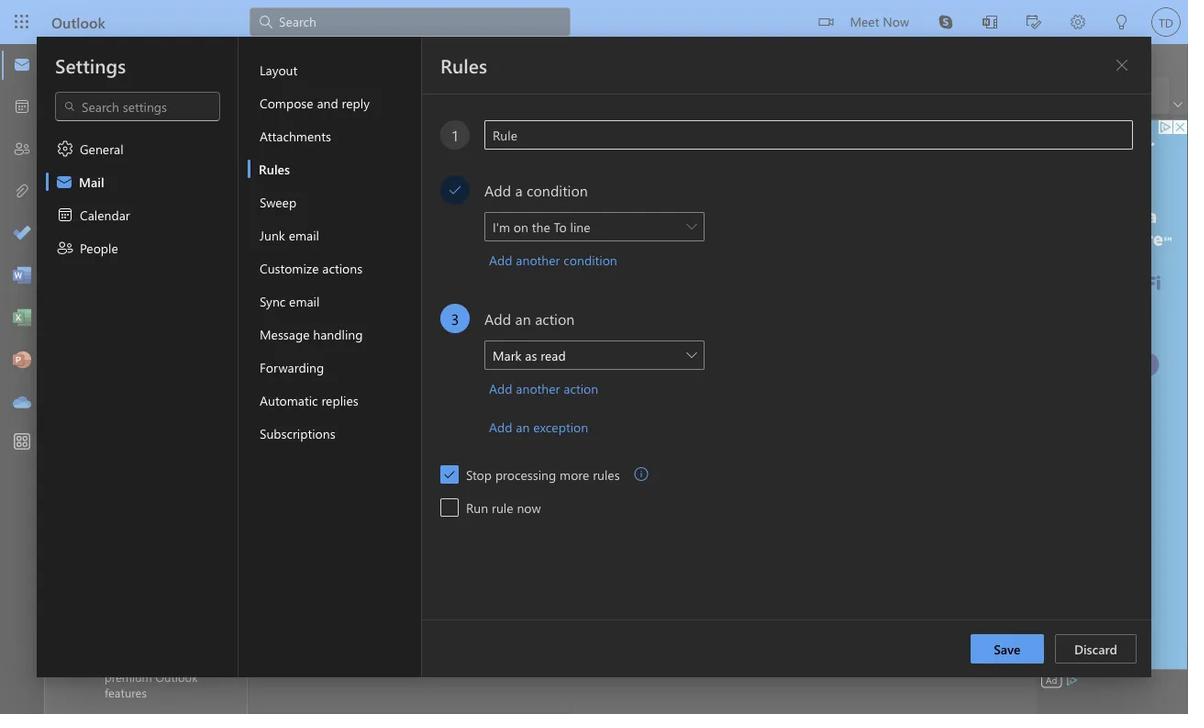 Task type: describe. For each thing, give the bounding box(es) containing it.
condition for add a condition
[[527, 180, 588, 200]]

 
[[969, 134, 999, 149]]

mail
[[79, 173, 104, 190]]

discard button
[[1056, 634, 1137, 664]]

0 horizontal spatial microsoft account team image
[[275, 325, 305, 354]]

0 vertical spatial 
[[448, 183, 463, 197]]

favorites
[[110, 130, 169, 150]]

microsoft account security info verification inside message list list box
[[312, 265, 553, 282]]

and
[[317, 94, 339, 111]]

outlook team image
[[275, 433, 305, 463]]

1 vertical spatial security
[[418, 265, 461, 282]]

message handling
[[260, 325, 363, 342]]

processing
[[496, 466, 557, 483]]

rules tab panel
[[422, 37, 1152, 678]]

rules inside tab panel
[[441, 52, 488, 78]]

add another condition button
[[485, 241, 626, 278]]

action for add another action
[[564, 380, 599, 397]]

-
[[473, 191, 478, 207]]

sweep
[[260, 193, 297, 210]]

your
[[384, 448, 409, 465]]

2 vertical spatial info
[[465, 339, 487, 356]]

 calendar
[[56, 206, 130, 224]]

meet now
[[851, 12, 910, 29]]

people image
[[13, 140, 31, 159]]


[[108, 206, 127, 224]]

rules heading
[[441, 52, 488, 78]]

mt for the topmost microsoft account team icon
[[601, 196, 620, 213]]

help group
[[56, 77, 255, 110]]

new
[[413, 448, 436, 465]]

0 vertical spatial team
[[761, 186, 793, 206]]

rule
[[492, 499, 514, 516]]

set your advertising preferences image
[[1065, 673, 1080, 688]]


[[536, 134, 555, 152]]

mon for was
[[483, 341, 506, 355]]


[[63, 100, 76, 113]]

premium
[[105, 669, 152, 685]]

sync email
[[260, 292, 320, 309]]

contractsafe.
[[312, 191, 390, 207]]

home button
[[91, 44, 153, 73]]

document containing settings
[[0, 0, 1189, 714]]

calendar image
[[13, 98, 31, 117]]

layout button
[[248, 53, 421, 86]]

add for add a condition
[[485, 180, 512, 200]]

another for action
[[516, 380, 560, 397]]

 button
[[628, 460, 657, 489]]

1 vertical spatial info
[[465, 265, 487, 282]]

an for action
[[516, 309, 531, 328]]

sweep button
[[248, 185, 421, 219]]

add another action button
[[485, 370, 607, 407]]


[[134, 86, 152, 105]]

mt for the leftmost microsoft account team icon
[[281, 331, 300, 348]]

microsoft account security info was added
[[312, 339, 551, 356]]

help inside  help
[[87, 87, 114, 104]]

 inside  
[[988, 138, 999, 149]]

team for was
[[418, 321, 446, 338]]

Select a action field
[[485, 341, 705, 371]]

general
[[80, 140, 124, 157]]

outlook inside "premium outlook features"
[[155, 669, 198, 685]]

left-rail-appbar navigation
[[4, 44, 40, 424]]

email for sync email
[[289, 292, 320, 309]]

add an exception
[[489, 418, 589, 435]]


[[56, 206, 74, 224]]

on
[[514, 218, 529, 235]]


[[1115, 58, 1130, 73]]

outlook inside  outlook mobile
[[156, 87, 202, 104]]

add an exception button
[[485, 409, 597, 445]]

outlook link
[[51, 0, 105, 44]]

save button
[[971, 634, 1045, 664]]


[[55, 173, 73, 191]]

management
[[535, 191, 613, 207]]


[[108, 169, 127, 187]]

subscriptions button
[[248, 417, 421, 450]]

people
[[80, 239, 118, 256]]

action for add an action
[[535, 309, 575, 328]]

add for add another action
[[489, 380, 513, 397]]

software
[[616, 191, 668, 207]]

run rule now
[[466, 499, 541, 516]]

powerpoint image
[[13, 352, 31, 370]]

read
[[541, 347, 566, 364]]

 button
[[75, 123, 106, 157]]

forwarding
[[260, 359, 324, 375]]

as
[[525, 347, 537, 364]]

verification inside message list list box
[[490, 265, 553, 282]]

handling
[[313, 325, 363, 342]]

 button
[[531, 129, 560, 155]]

rated.
[[432, 191, 469, 207]]


[[635, 467, 650, 482]]

replies
[[322, 392, 359, 409]]

ot
[[282, 439, 298, 456]]

1 horizontal spatial microsoft account security info verification
[[591, 132, 876, 152]]

contract
[[481, 191, 531, 207]]

forwarding button
[[248, 351, 421, 384]]

favorites tree item
[[66, 123, 214, 160]]

calendar
[[80, 206, 130, 223]]

Search settings search field
[[76, 97, 201, 116]]

was
[[490, 339, 512, 356]]

 outlook mobile
[[134, 86, 244, 105]]

i'm
[[493, 218, 510, 235]]

premium outlook features
[[105, 669, 198, 701]]

condition for add another condition
[[564, 251, 618, 268]]

 inside  button
[[84, 133, 99, 147]]

add an action
[[485, 309, 575, 328]]

i'm on the to line
[[493, 218, 591, 235]]

outlook inside banner
[[51, 12, 105, 32]]

the
[[532, 218, 551, 235]]

5-
[[394, 191, 406, 207]]

add another condition
[[489, 251, 618, 268]]

another for condition
[[516, 251, 560, 268]]

mobile
[[205, 87, 244, 104]]

favorites tree
[[66, 116, 214, 380]]

discard
[[1075, 640, 1118, 657]]

add for add an action
[[485, 309, 512, 328]]

team for verification
[[418, 247, 446, 263]]


[[56, 140, 74, 158]]

word image
[[13, 267, 31, 286]]



Task type: locate. For each thing, give the bounding box(es) containing it.
add another action
[[489, 380, 599, 397]]

microsoft account team image right line on the top left
[[592, 186, 629, 223]]

0 vertical spatial security
[[716, 132, 768, 152]]

1 vertical spatial rules
[[259, 160, 290, 177]]

1 vertical spatial 
[[443, 468, 456, 481]]

0 vertical spatial condition
[[527, 180, 588, 200]]

0 vertical spatial microsoft account security info verification
[[591, 132, 876, 152]]

10/2 for was
[[509, 341, 531, 355]]

settings tab list
[[37, 37, 239, 678]]

action up read
[[535, 309, 575, 328]]

0 vertical spatial help
[[223, 50, 251, 67]]

rules
[[593, 466, 620, 483]]

add for add an exception
[[489, 418, 513, 435]]

1 vertical spatial microsoft account team image
[[275, 325, 305, 354]]

mon left as
[[483, 341, 506, 355]]


[[510, 135, 526, 152]]

0 vertical spatial mon 10/2
[[483, 266, 531, 281]]

action down mark as read field
[[564, 380, 599, 397]]

3
[[451, 309, 459, 328]]

excel image
[[13, 309, 31, 328]]

stop processing more rules
[[466, 466, 620, 483]]

Select a conversation checkbox
[[275, 433, 312, 463]]

0 vertical spatial another
[[516, 251, 560, 268]]

 left stop
[[443, 468, 456, 481]]

help up mobile
[[223, 50, 251, 67]]

0 horizontal spatial microsoft account security info verification
[[312, 265, 553, 282]]

a
[[516, 180, 523, 200]]

document
[[0, 0, 1189, 714]]

0 horizontal spatial rules
[[259, 160, 290, 177]]


[[56, 239, 74, 257]]

2 vertical spatial security
[[418, 339, 461, 356]]

0 vertical spatial verification
[[802, 132, 876, 152]]

email for junk email
[[289, 226, 319, 243]]

add inside add another action button
[[489, 380, 513, 397]]

run
[[466, 499, 489, 516]]

2 mon 10/2 from the top
[[483, 341, 531, 355]]


[[84, 133, 99, 147], [988, 138, 999, 149]]

1 another from the top
[[516, 251, 560, 268]]

added
[[515, 339, 551, 356]]

sync
[[260, 292, 286, 309]]

add for add another condition
[[489, 251, 513, 268]]

tab list
[[91, 44, 264, 73]]

add inside add an exception button
[[489, 418, 513, 435]]

automatic replies button
[[248, 384, 421, 417]]

mon down i'm
[[483, 266, 506, 281]]

an up the added
[[516, 309, 531, 328]]

1 horizontal spatial verification
[[802, 132, 876, 152]]

outlook team welcome to your new outlook.com account
[[312, 429, 562, 465]]

dialog
[[0, 0, 1189, 714]]

actions
[[323, 259, 363, 276]]

inbox
[[314, 132, 352, 151]]

dialog containing settings
[[0, 0, 1189, 714]]

tree
[[66, 417, 214, 714]]

 left -
[[448, 183, 463, 197]]

1 vertical spatial condition
[[564, 251, 618, 268]]

 right 
[[84, 133, 99, 147]]

0 horizontal spatial 
[[84, 133, 99, 147]]

rules
[[441, 52, 488, 78], [259, 160, 290, 177]]

2 10/2 from the top
[[509, 341, 531, 355]]

condition up the 'to' on the left top of the page
[[527, 180, 588, 200]]

 button
[[505, 129, 531, 155]]

1 vertical spatial verification
[[490, 265, 553, 282]]

reply
[[342, 94, 370, 111]]

1 vertical spatial microsoft account team
[[312, 247, 446, 263]]

team
[[362, 429, 391, 446]]

1 vertical spatial ad
[[1047, 674, 1058, 686]]

0 horizontal spatial mt
[[281, 331, 300, 348]]

rules button
[[248, 152, 421, 185]]

outlook up welcome
[[312, 429, 358, 446]]

to do image
[[13, 225, 31, 243]]

1 horizontal spatial 
[[988, 138, 999, 149]]

0 vertical spatial microsoft account team
[[640, 186, 793, 206]]

mark as read
[[493, 347, 566, 364]]

meet
[[851, 12, 880, 29]]

account
[[659, 132, 712, 152], [705, 186, 757, 206], [369, 247, 414, 263], [369, 265, 414, 282], [369, 321, 414, 338], [369, 339, 414, 356], [517, 448, 562, 465]]

now
[[517, 499, 541, 516]]

layout
[[260, 61, 298, 78]]

1 horizontal spatial ad
[[1047, 674, 1058, 686]]

subscriptions
[[260, 425, 336, 442]]

c
[[286, 181, 294, 198]]

 help
[[65, 86, 114, 105]]

team up the microsoft account security info was added
[[418, 321, 446, 338]]

another
[[516, 251, 560, 268], [516, 380, 560, 397]]

1 vertical spatial mon
[[483, 341, 506, 355]]

email right junk
[[289, 226, 319, 243]]

mon 10/2
[[483, 266, 531, 281], [483, 341, 531, 355]]

select a conversation image
[[281, 256, 299, 275]]

microsoft account team for microsoft account security info was added
[[312, 321, 446, 338]]

settings
[[55, 52, 126, 78]]

1 horizontal spatial rules
[[441, 52, 488, 78]]

email right sync
[[289, 292, 320, 309]]

outlook right the 
[[156, 87, 202, 104]]

team down name your rule text field
[[761, 186, 793, 206]]

application
[[0, 0, 1189, 714]]

 button
[[54, 45, 91, 76]]

ad inside message list list box
[[491, 174, 502, 187]]

0 vertical spatial email
[[289, 226, 319, 243]]

onedrive image
[[13, 394, 31, 412]]

exception
[[534, 418, 589, 435]]

0 horizontal spatial ad
[[491, 174, 502, 187]]

mon 10/2 for verification
[[483, 266, 531, 281]]

1 horizontal spatial help
[[223, 50, 251, 67]]

more apps image
[[13, 433, 31, 452]]

mark
[[493, 347, 522, 364]]

files image
[[13, 183, 31, 201]]

1 mon from the top
[[483, 266, 506, 281]]

to
[[368, 448, 380, 465]]

add down mark at the left of page
[[489, 380, 513, 397]]

0 vertical spatial mon
[[483, 266, 506, 281]]

microsoft account team for microsoft account security info verification
[[312, 247, 446, 263]]

1 vertical spatial action
[[564, 380, 599, 397]]

message list section
[[250, 118, 668, 713]]

an for exception
[[516, 418, 530, 435]]

outlook banner
[[0, 0, 1189, 44]]

0 vertical spatial mt
[[601, 196, 620, 213]]

1 horizontal spatial mt
[[601, 196, 620, 213]]

10/2 for verification
[[509, 266, 531, 281]]

customize actions button
[[248, 252, 421, 285]]

1 vertical spatial email
[[289, 292, 320, 309]]

message handling button
[[248, 318, 421, 351]]

Select a conversation checkbox
[[275, 251, 312, 280]]

0 vertical spatial 10/2
[[509, 266, 531, 281]]

0 horizontal spatial verification
[[490, 265, 553, 282]]

1 vertical spatial mt
[[281, 331, 300, 348]]

2 vertical spatial team
[[418, 321, 446, 338]]

2 mon from the top
[[483, 341, 506, 355]]

account inside 'outlook team welcome to your new outlook.com account'
[[517, 448, 562, 465]]

attachments button
[[248, 119, 421, 152]]

1 vertical spatial mon 10/2
[[483, 341, 531, 355]]

2 vertical spatial microsoft account team
[[312, 321, 446, 338]]

sync email button
[[248, 285, 421, 318]]

mon for verification
[[483, 266, 506, 281]]

home
[[105, 50, 140, 67]]

security
[[716, 132, 768, 152], [418, 265, 461, 282], [418, 339, 461, 356]]

1 vertical spatial help
[[87, 87, 114, 104]]

welcome
[[312, 448, 365, 465]]

an left the exception
[[516, 418, 530, 435]]

help right 
[[87, 87, 114, 104]]

action inside add another action button
[[564, 380, 599, 397]]

1
[[451, 125, 459, 145]]

add inside add another condition button
[[489, 251, 513, 268]]

microsoft account team image
[[592, 186, 629, 223], [275, 325, 305, 354]]

0 horizontal spatial help
[[87, 87, 114, 104]]

help inside help button
[[223, 50, 251, 67]]

Name your rule text field
[[486, 121, 1133, 149]]

0 vertical spatial action
[[535, 309, 575, 328]]

automatic
[[260, 392, 318, 409]]

another down the at the left top of page
[[516, 251, 560, 268]]

action
[[535, 309, 575, 328], [564, 380, 599, 397]]

outlook inside 'outlook team welcome to your new outlook.com account'
[[312, 429, 358, 446]]

add up outlook.com
[[489, 418, 513, 435]]

mt inside checkbox
[[281, 331, 300, 348]]

1 vertical spatial team
[[418, 247, 446, 263]]

team down star
[[418, 247, 446, 263]]

rules up 1 at the left top of page
[[441, 52, 488, 78]]

0 vertical spatial info
[[772, 132, 798, 152]]

now
[[883, 12, 910, 29]]

ad up 'contractsafe. 5-star rated. - contract management software'
[[491, 174, 502, 187]]

1 horizontal spatial microsoft account team image
[[592, 186, 629, 223]]

contractsafe. 5-star rated. - contract management software
[[312, 191, 668, 207]]

mail image
[[13, 56, 31, 74]]

junk
[[260, 226, 285, 243]]

compose and reply
[[260, 94, 370, 111]]


[[65, 86, 84, 105]]

add down i'm
[[489, 251, 513, 268]]

1 vertical spatial microsoft account security info verification
[[312, 265, 553, 282]]

an inside button
[[516, 418, 530, 435]]

1 vertical spatial an
[[516, 418, 530, 435]]

more
[[560, 466, 590, 483]]

0 vertical spatial an
[[516, 309, 531, 328]]

settings heading
[[55, 52, 126, 78]]

rules inside button
[[259, 160, 290, 177]]

condition inside button
[[564, 251, 618, 268]]


[[969, 134, 984, 149]]

outlook up  button
[[51, 12, 105, 32]]

premium outlook features button
[[66, 627, 248, 714]]

1 mon 10/2 from the top
[[483, 266, 531, 281]]

microsoft
[[591, 132, 655, 152], [640, 186, 701, 206], [312, 247, 366, 263], [312, 265, 366, 282], [312, 321, 366, 338], [312, 339, 366, 356]]

 button
[[1108, 50, 1137, 80]]

outlook.com
[[440, 448, 513, 465]]

contractsafe image
[[275, 175, 304, 205]]

2 another from the top
[[516, 380, 560, 397]]

message list list box
[[250, 163, 668, 713]]

add left a
[[485, 180, 512, 200]]

mon 10/2 for was
[[483, 341, 531, 355]]

customize
[[260, 259, 319, 276]]

1 10/2 from the top
[[509, 266, 531, 281]]

team
[[761, 186, 793, 206], [418, 247, 446, 263], [418, 321, 446, 338]]

outlook
[[51, 12, 105, 32], [156, 87, 202, 104], [312, 429, 358, 446], [155, 669, 198, 685]]

0 vertical spatial ad
[[491, 174, 502, 187]]

 right ''
[[988, 138, 999, 149]]

junk email
[[260, 226, 319, 243]]


[[448, 183, 463, 197], [443, 468, 456, 481]]

add up was
[[485, 309, 512, 328]]

another down as
[[516, 380, 560, 397]]

condition down select a conditional "field" at top
[[564, 251, 618, 268]]

microsoft account team image up forwarding
[[275, 325, 305, 354]]

info
[[772, 132, 798, 152], [465, 265, 487, 282], [465, 339, 487, 356]]

0 vertical spatial microsoft account team image
[[592, 186, 629, 223]]

automatic replies
[[260, 392, 359, 409]]

0 vertical spatial rules
[[441, 52, 488, 78]]

attachments
[[260, 127, 331, 144]]

help
[[223, 50, 251, 67], [87, 87, 114, 104]]

outlook right premium
[[155, 669, 198, 685]]

1 vertical spatial 10/2
[[509, 341, 531, 355]]

ad left set your advertising preferences image
[[1047, 674, 1058, 686]]

tab list containing home
[[91, 44, 264, 73]]

rules up c on the left top of the page
[[259, 160, 290, 177]]

junk email button
[[248, 219, 421, 252]]


[[819, 15, 834, 29]]

Select a conversation checkbox
[[275, 325, 312, 354]]


[[108, 242, 127, 261]]

application containing settings
[[0, 0, 1189, 714]]

Select a conditional field
[[485, 212, 705, 242]]

1 vertical spatial another
[[516, 380, 560, 397]]



Task type: vqa. For each thing, say whether or not it's contained in the screenshot.
PC
no



